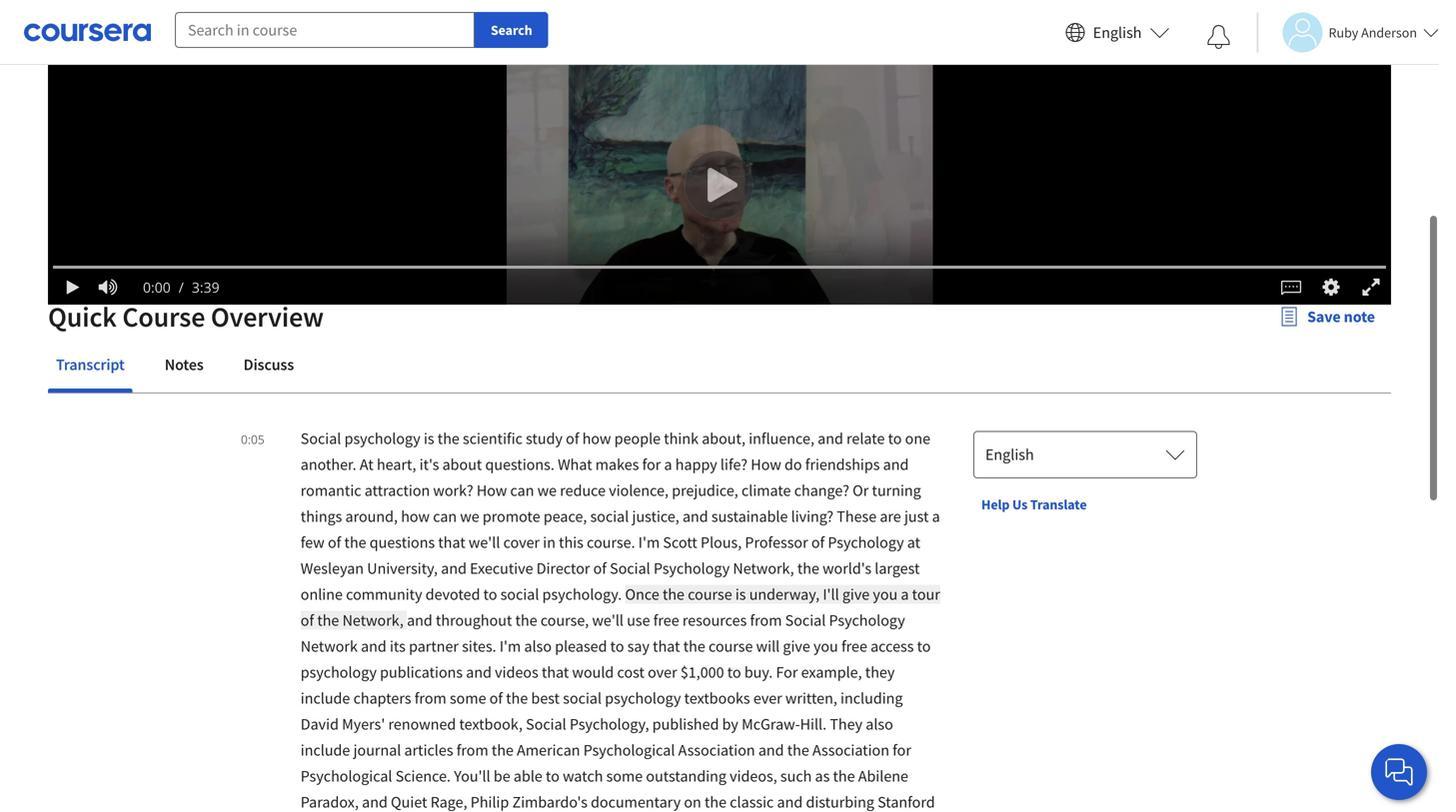 Task type: describe. For each thing, give the bounding box(es) containing it.
related lecture content tabs tab list
[[48, 341, 1391, 393]]

publications and videos that would  cost over $1,000 to buy.
[[380, 663, 776, 683]]

the association for psychological science. button
[[301, 741, 911, 787]]

social inside the world's largest online community devoted to social psychology.
[[500, 585, 539, 605]]

the inside the association for psychological science.
[[787, 741, 809, 761]]

textbooks ever written, including david myers' renowned textbook,
[[301, 689, 903, 735]]

director
[[536, 559, 590, 579]]

0 horizontal spatial is
[[424, 429, 434, 449]]

0 vertical spatial for
[[642, 455, 661, 475]]

heart,
[[377, 455, 416, 475]]

notes button
[[157, 341, 212, 389]]

you inside once the course is underway, i'll give you a tour of the network,
[[873, 585, 898, 605]]

transcript
[[56, 355, 125, 375]]

turning
[[872, 481, 921, 501]]

to left say
[[610, 637, 624, 657]]

search button
[[475, 12, 548, 48]]

outstanding
[[646, 767, 727, 787]]

throughout
[[436, 611, 512, 631]]

social inside the or turning things around, how can we promote peace, social justice,
[[590, 507, 629, 527]]

these
[[837, 507, 877, 527]]

the inside i'm also pleased to say that the course will give you free access to psychology
[[683, 637, 705, 657]]

2 vertical spatial that
[[542, 663, 569, 683]]

chapters
[[353, 689, 411, 709]]

justice,
[[632, 507, 679, 527]]

over
[[648, 663, 677, 683]]

course inside once the course is underway, i'll give you a tour of the network,
[[688, 585, 732, 605]]

i'm for also
[[500, 637, 521, 657]]

makes
[[595, 455, 639, 475]]

social psychology is the scientific study of how people think about,
[[301, 429, 749, 449]]

of inside 'for example, they include chapters from some of the best social psychology'
[[489, 689, 503, 709]]

mute image
[[95, 277, 121, 297]]

quick course overview
[[48, 299, 324, 334]]

and inside how do friendships and romantic attraction work?
[[883, 455, 909, 475]]

professor
[[745, 533, 808, 553]]

executive
[[470, 559, 533, 579]]

i'm scott plous, professor of psychology at wesleyan university,
[[301, 533, 920, 579]]

reduce
[[560, 481, 606, 501]]

save note
[[1307, 307, 1375, 327]]

prejudice,
[[672, 481, 738, 501]]

largest
[[875, 559, 920, 579]]

of inside these are just a few of the questions that we'll cover in this course.
[[328, 533, 341, 553]]

for inside the association for psychological science.
[[893, 741, 911, 761]]

david
[[301, 715, 339, 735]]

save
[[1307, 307, 1341, 327]]

and down "prejudice,"
[[683, 507, 708, 527]]

0 vertical spatial can
[[510, 481, 534, 501]]

translate
[[1030, 496, 1087, 514]]

psychology,
[[570, 715, 649, 735]]

you'll
[[454, 767, 490, 787]]

to left buy.
[[727, 663, 741, 683]]

we'll inside we'll use free resources from social psychology network and its partner sites.
[[592, 611, 624, 631]]

relate
[[846, 429, 885, 449]]

online
[[301, 585, 343, 605]]

from inside we'll use free resources from social psychology network and its partner sites.
[[750, 611, 782, 631]]

about,
[[702, 429, 746, 449]]

can inside the or turning things around, how can we promote peace, social justice,
[[433, 507, 457, 527]]

what
[[558, 455, 592, 475]]

and inside they also include journal articles from the american psychological association and
[[758, 741, 784, 761]]

attraction
[[365, 481, 430, 501]]

they
[[830, 715, 863, 735]]

3 minutes 39 seconds element
[[192, 278, 219, 297]]

anderson
[[1361, 23, 1417, 41]]

social psychology is the scientific study of how people think about, button
[[301, 429, 749, 449]]

videos,
[[730, 767, 777, 787]]

also for they
[[866, 715, 893, 735]]

english button
[[1057, 0, 1178, 65]]

influence,
[[749, 429, 814, 449]]

0:00 / 3:39
[[143, 278, 219, 297]]

abilene
[[858, 767, 908, 787]]

1 horizontal spatial how
[[582, 429, 611, 449]]

social psychology, published by mcgraw-hill.
[[526, 715, 830, 735]]

how for can
[[477, 481, 507, 501]]

is inside once the course is underway, i'll give you a tour of the network,
[[735, 585, 746, 605]]

how can we reduce violence, prejudice, climate change?
[[477, 481, 853, 501]]

a inside these are just a few of the questions that we'll cover in this course.
[[932, 507, 940, 527]]

that inside i'm also pleased to say that the course will give you free access to psychology
[[653, 637, 680, 657]]

/
[[179, 278, 184, 297]]

i'm for scott
[[638, 533, 660, 553]]

american
[[517, 741, 580, 761]]

another.
[[301, 455, 356, 475]]

the inside they also include journal articles from the american psychological association and
[[492, 741, 514, 761]]

some inside you'll be able to watch some outstanding videos, such as the abilene paradox,
[[606, 767, 643, 787]]

study
[[526, 429, 563, 449]]

psychological inside the association for psychological science.
[[301, 767, 392, 787]]

how inside the or turning things around, how can we promote peace, social justice,
[[401, 507, 430, 527]]

association inside the association for psychological science.
[[812, 741, 889, 761]]

cost
[[617, 663, 645, 683]]

say
[[627, 637, 650, 657]]

0 vertical spatial psychology
[[344, 429, 421, 449]]

what makes for a happy life? button
[[558, 455, 751, 475]]

at heart, it's about questions. what makes for a happy life?
[[360, 455, 751, 475]]

the inside these are just a few of the questions that we'll cover in this course.
[[344, 533, 366, 553]]

at
[[360, 455, 374, 475]]

quick
[[48, 299, 117, 334]]

at heart, it's about questions. button
[[360, 455, 558, 475]]

the left course, on the bottom left of the page
[[515, 611, 537, 631]]

and executive director of social psychology network,
[[441, 559, 797, 579]]

happy
[[675, 455, 717, 475]]

access
[[871, 637, 914, 657]]

include inside they also include journal articles from the american psychological association and
[[301, 741, 350, 761]]

publications
[[380, 663, 463, 683]]

from for they
[[414, 689, 446, 709]]

written,
[[785, 689, 837, 709]]

just
[[904, 507, 929, 527]]

0 vertical spatial we
[[537, 481, 557, 501]]

once
[[625, 585, 659, 605]]

also for i'm
[[524, 637, 552, 657]]

coursera image
[[24, 16, 151, 48]]

the inside you'll be able to watch some outstanding videos, such as the abilene paradox,
[[833, 767, 855, 787]]

psychology inside i'm also pleased to say that the course will give you free access to psychology
[[301, 663, 377, 683]]

we inside the or turning things around, how can we promote peace, social justice,
[[460, 507, 479, 527]]

life?
[[720, 455, 748, 475]]

such
[[780, 767, 812, 787]]

once the course is underway, i'll give you a tour of the network,
[[301, 585, 940, 631]]

able
[[514, 767, 542, 787]]

the up the at heart, it's about questions. button
[[438, 429, 460, 449]]

work?
[[433, 481, 473, 501]]

think
[[664, 429, 699, 449]]

psychology for of
[[828, 533, 904, 553]]

scientific
[[463, 429, 523, 449]]

i'm also pleased to say that the course will give you free access to psychology
[[301, 637, 931, 683]]

and up devoted
[[441, 559, 467, 579]]

romantic
[[301, 481, 361, 501]]

that inside these are just a few of the questions that we'll cover in this course.
[[438, 533, 465, 553]]

they
[[865, 663, 895, 683]]

questions
[[370, 533, 435, 553]]

things
[[301, 507, 342, 527]]

paradox,
[[301, 793, 359, 812]]



Task type: locate. For each thing, give the bounding box(es) containing it.
1 vertical spatial free
[[841, 637, 867, 657]]

scott
[[663, 533, 697, 553]]

1 horizontal spatial we
[[537, 481, 557, 501]]

include up david
[[301, 689, 350, 709]]

a for happy
[[664, 455, 672, 475]]

i'm inside i'm scott plous, professor of psychology at wesleyan university,
[[638, 533, 660, 553]]

psychology down scott
[[654, 559, 730, 579]]

1 horizontal spatial i'm
[[638, 533, 660, 553]]

and sustainable living?
[[683, 507, 837, 527]]

textbooks
[[684, 689, 750, 709]]

psychology inside 'for example, they include chapters from some of the best social psychology'
[[605, 689, 681, 709]]

Search in course text field
[[175, 12, 475, 48]]

0 vertical spatial how
[[751, 455, 781, 475]]

network
[[301, 637, 358, 657]]

some inside 'for example, they include chapters from some of the best social psychology'
[[450, 689, 486, 709]]

and inside influence, and relate to one another.
[[818, 429, 843, 449]]

to right the able
[[546, 767, 560, 787]]

the down videos at the left of page
[[506, 689, 528, 709]]

association inside they also include journal articles from the american psychological association and
[[678, 741, 755, 761]]

community
[[346, 585, 422, 605]]

we'll inside these are just a few of the questions that we'll cover in this course.
[[469, 533, 500, 553]]

2 horizontal spatial from
[[750, 611, 782, 631]]

1 vertical spatial social
[[500, 585, 539, 605]]

course down "resources"
[[709, 637, 753, 657]]

1 vertical spatial english
[[985, 445, 1034, 465]]

0:05
[[241, 431, 265, 448]]

best
[[531, 689, 560, 709]]

that up best
[[542, 663, 569, 683]]

0 horizontal spatial a
[[664, 455, 672, 475]]

0 horizontal spatial network,
[[342, 611, 404, 631]]

for example, they include chapters from some of the best social psychology button
[[301, 663, 895, 709]]

0 vertical spatial that
[[438, 533, 465, 553]]

0 horizontal spatial how
[[477, 481, 507, 501]]

can down "work?"
[[433, 507, 457, 527]]

0 vertical spatial also
[[524, 637, 552, 657]]

social down executive
[[500, 585, 539, 605]]

the up such
[[787, 741, 809, 761]]

0 vertical spatial psychological
[[583, 741, 675, 761]]

psychological inside they also include journal articles from the american psychological association and
[[583, 741, 675, 761]]

to left one
[[888, 429, 902, 449]]

friendships
[[805, 455, 880, 475]]

network, down community
[[342, 611, 404, 631]]

how up promote
[[477, 481, 507, 501]]

the inside the world's largest online community devoted to social psychology.
[[797, 559, 819, 579]]

from up you'll
[[456, 741, 488, 761]]

the up network
[[317, 611, 339, 631]]

0 vertical spatial is
[[424, 429, 434, 449]]

0 horizontal spatial we'll
[[469, 533, 500, 553]]

from inside they also include journal articles from the american psychological association and
[[456, 741, 488, 761]]

0 vertical spatial from
[[750, 611, 782, 631]]

network, inside once the course is underway, i'll give you a tour of the network,
[[342, 611, 404, 631]]

psychology.
[[542, 585, 622, 605]]

use
[[627, 611, 650, 631]]

you up example,
[[813, 637, 838, 657]]

1 horizontal spatial can
[[510, 481, 534, 501]]

of inside i'm scott plous, professor of psychology at wesleyan university,
[[811, 533, 825, 553]]

association down they
[[812, 741, 889, 761]]

2 vertical spatial social
[[563, 689, 602, 709]]

psychology
[[828, 533, 904, 553], [654, 559, 730, 579], [829, 611, 905, 631]]

how
[[582, 429, 611, 449], [401, 507, 430, 527]]

from inside 'for example, they include chapters from some of the best social psychology'
[[414, 689, 446, 709]]

psychology down network
[[301, 663, 377, 683]]

social up course.
[[590, 507, 629, 527]]

give up for
[[783, 637, 810, 657]]

psychology down cost
[[605, 689, 681, 709]]

0 vertical spatial social
[[590, 507, 629, 527]]

we down 'at heart, it's about questions. what makes for a happy life?'
[[537, 481, 557, 501]]

this
[[559, 533, 584, 553]]

psychology down these
[[828, 533, 904, 553]]

1 horizontal spatial association
[[812, 741, 889, 761]]

association
[[678, 741, 755, 761], [812, 741, 889, 761]]

peace,
[[543, 507, 587, 527]]

the down around,
[[344, 533, 366, 553]]

also
[[524, 637, 552, 657], [866, 715, 893, 735]]

1 vertical spatial give
[[783, 637, 810, 657]]

1 horizontal spatial some
[[606, 767, 643, 787]]

1 vertical spatial is
[[735, 585, 746, 605]]

2 horizontal spatial that
[[653, 637, 680, 657]]

1 vertical spatial include
[[301, 741, 350, 761]]

2 vertical spatial from
[[456, 741, 488, 761]]

how can we reduce violence, prejudice, climate change? button
[[477, 481, 853, 501]]

also down including
[[866, 715, 893, 735]]

show notifications image
[[1207, 25, 1231, 49]]

publications and videos that would  cost over $1,000 to buy. button
[[380, 663, 776, 683]]

and throughout the course, button
[[407, 611, 592, 631]]

psychological up paradox,
[[301, 767, 392, 787]]

and inside we'll use free resources from social psychology network and its partner sites.
[[361, 637, 387, 657]]

0 vertical spatial how
[[582, 429, 611, 449]]

the right as
[[833, 767, 855, 787]]

1 horizontal spatial from
[[456, 741, 488, 761]]

include down david
[[301, 741, 350, 761]]

chat with us image
[[1383, 757, 1415, 789]]

to
[[888, 429, 902, 449], [483, 585, 497, 605], [610, 637, 624, 657], [917, 637, 931, 657], [727, 663, 741, 683], [546, 767, 560, 787]]

partner
[[409, 637, 459, 657]]

course,
[[541, 611, 589, 631]]

about
[[442, 455, 482, 475]]

living?
[[791, 507, 834, 527]]

course up "resources"
[[688, 585, 732, 605]]

at
[[907, 533, 920, 553]]

these are just a few of the questions that we'll cover in this course.
[[301, 507, 940, 553]]

1 vertical spatial that
[[653, 637, 680, 657]]

also inside i'm also pleased to say that the course will give you free access to psychology
[[524, 637, 552, 657]]

1 vertical spatial how
[[401, 507, 430, 527]]

1 vertical spatial we'll
[[592, 611, 624, 631]]

you inside i'm also pleased to say that the course will give you free access to psychology
[[813, 637, 838, 657]]

0 vertical spatial psychology
[[828, 533, 904, 553]]

association down the 'by'
[[678, 741, 755, 761]]

psychology inside we'll use free resources from social psychology network and its partner sites.
[[829, 611, 905, 631]]

network, down professor at the bottom right of page
[[733, 559, 794, 579]]

that right questions
[[438, 533, 465, 553]]

0 vertical spatial a
[[664, 455, 672, 475]]

1 horizontal spatial is
[[735, 585, 746, 605]]

0 horizontal spatial i'm
[[500, 637, 521, 657]]

give
[[842, 585, 870, 605], [783, 637, 810, 657]]

1 vertical spatial we
[[460, 507, 479, 527]]

some up textbook,
[[450, 689, 486, 709]]

1 horizontal spatial a
[[901, 585, 909, 605]]

0 horizontal spatial how
[[401, 507, 430, 527]]

0 horizontal spatial psychological
[[301, 767, 392, 787]]

1 include from the top
[[301, 689, 350, 709]]

and down mcgraw-
[[758, 741, 784, 761]]

how inside how do friendships and romantic attraction work?
[[751, 455, 781, 475]]

plous,
[[701, 533, 742, 553]]

1 horizontal spatial english
[[1093, 22, 1142, 42]]

to up and throughout the course, button
[[483, 585, 497, 605]]

few
[[301, 533, 325, 553]]

free inside i'm also pleased to say that the course will give you free access to psychology
[[841, 637, 867, 657]]

1 vertical spatial also
[[866, 715, 893, 735]]

free inside we'll use free resources from social psychology network and its partner sites.
[[653, 611, 679, 631]]

english inside english popup button
[[985, 445, 1034, 465]]

psychology for social
[[654, 559, 730, 579]]

watch
[[563, 767, 603, 787]]

that up over at the bottom left of page
[[653, 637, 680, 657]]

2 vertical spatial psychology
[[829, 611, 905, 631]]

to right access
[[917, 637, 931, 657]]

climate
[[741, 481, 791, 501]]

0 vertical spatial include
[[301, 689, 350, 709]]

how do friendships and romantic attraction work? button
[[301, 455, 909, 501]]

psychology up access
[[829, 611, 905, 631]]

free up example,
[[841, 637, 867, 657]]

influence, and relate to one another. button
[[301, 429, 930, 475]]

give right i'll at the bottom of page
[[842, 585, 870, 605]]

and up "friendships"
[[818, 429, 843, 449]]

a right just
[[932, 507, 940, 527]]

1 vertical spatial some
[[606, 767, 643, 787]]

give inside i'm also pleased to say that the course will give you free access to psychology
[[783, 637, 810, 657]]

to inside the world's largest online community devoted to social psychology.
[[483, 585, 497, 605]]

from up will
[[750, 611, 782, 631]]

1 horizontal spatial for
[[893, 741, 911, 761]]

buy.
[[744, 663, 773, 683]]

1 vertical spatial psychological
[[301, 767, 392, 787]]

0 vertical spatial you
[[873, 585, 898, 605]]

a up the how can we reduce violence, prejudice, climate change? button
[[664, 455, 672, 475]]

2 include from the top
[[301, 741, 350, 761]]

science.
[[395, 767, 451, 787]]

course.
[[587, 533, 635, 553]]

2 vertical spatial a
[[901, 585, 909, 605]]

0 horizontal spatial from
[[414, 689, 446, 709]]

discuss
[[244, 355, 294, 375]]

how up questions
[[401, 507, 430, 527]]

pleased
[[555, 637, 607, 657]]

sustainable
[[711, 507, 788, 527]]

and down the sites.
[[466, 663, 492, 683]]

i'm also pleased to say that the course will give you free access to psychology button
[[301, 637, 931, 683]]

0 horizontal spatial you
[[813, 637, 838, 657]]

give inside once the course is underway, i'll give you a tour of the network,
[[842, 585, 870, 605]]

0 vertical spatial give
[[842, 585, 870, 605]]

they also include journal articles from the american psychological association and
[[301, 715, 893, 761]]

change?
[[794, 481, 849, 501]]

free right the use
[[653, 611, 679, 631]]

2 horizontal spatial a
[[932, 507, 940, 527]]

can down questions.
[[510, 481, 534, 501]]

0 vertical spatial some
[[450, 689, 486, 709]]

they also include journal articles from the american psychological association and button
[[301, 715, 893, 761]]

psychology inside i'm scott plous, professor of psychology at wesleyan university,
[[828, 533, 904, 553]]

psychology up heart,
[[344, 429, 421, 449]]

1 vertical spatial from
[[414, 689, 446, 709]]

psychological
[[583, 741, 675, 761], [301, 767, 392, 787]]

0 horizontal spatial we
[[460, 507, 479, 527]]

social psychology, published by mcgraw-hill. button
[[526, 715, 830, 735]]

and left its
[[361, 637, 387, 657]]

1 vertical spatial how
[[477, 481, 507, 501]]

1 horizontal spatial you
[[873, 585, 898, 605]]

the inside 'for example, they include chapters from some of the best social psychology'
[[506, 689, 528, 709]]

course inside i'm also pleased to say that the course will give you free access to psychology
[[709, 637, 753, 657]]

0 horizontal spatial association
[[678, 741, 755, 761]]

english
[[1093, 22, 1142, 42], [985, 445, 1034, 465]]

we down "work?"
[[460, 507, 479, 527]]

will
[[756, 637, 780, 657]]

0:00
[[143, 278, 171, 297]]

full screen image
[[1358, 277, 1384, 297]]

we'll left the use
[[592, 611, 624, 631]]

including
[[841, 689, 903, 709]]

the up $1,000 in the bottom of the page
[[683, 637, 705, 657]]

a inside once the course is underway, i'll give you a tour of the network,
[[901, 585, 909, 605]]

0 vertical spatial i'm
[[638, 533, 660, 553]]

is up "resources"
[[735, 585, 746, 605]]

you
[[873, 585, 898, 605], [813, 637, 838, 657]]

for up abilene on the bottom right
[[893, 741, 911, 761]]

we'll up executive
[[469, 533, 500, 553]]

$1,000
[[680, 663, 724, 683]]

1 horizontal spatial give
[[842, 585, 870, 605]]

0 vertical spatial course
[[688, 585, 732, 605]]

how up makes
[[582, 429, 611, 449]]

some right the watch
[[606, 767, 643, 787]]

0 vertical spatial english
[[1093, 22, 1142, 42]]

the right once
[[663, 585, 685, 605]]

1 vertical spatial you
[[813, 637, 838, 657]]

1 horizontal spatial free
[[841, 637, 867, 657]]

the up underway,
[[797, 559, 819, 579]]

mcgraw-
[[742, 715, 800, 735]]

you down the largest
[[873, 585, 898, 605]]

2 vertical spatial psychology
[[605, 689, 681, 709]]

0 horizontal spatial also
[[524, 637, 552, 657]]

0 horizontal spatial some
[[450, 689, 486, 709]]

in
[[543, 533, 556, 553]]

0 horizontal spatial give
[[783, 637, 810, 657]]

social inside 'for example, they include chapters from some of the best social psychology'
[[563, 689, 602, 709]]

0 minutes 0 seconds element
[[143, 278, 171, 297]]

1 horizontal spatial how
[[751, 455, 781, 475]]

0 vertical spatial we'll
[[469, 533, 500, 553]]

how for do
[[751, 455, 781, 475]]

violence,
[[609, 481, 669, 501]]

play image
[[63, 279, 83, 295]]

1 horizontal spatial that
[[542, 663, 569, 683]]

how up climate
[[751, 455, 781, 475]]

0 horizontal spatial for
[[642, 455, 661, 475]]

to inside you'll be able to watch some outstanding videos, such as the abilene paradox,
[[546, 767, 560, 787]]

people
[[614, 429, 661, 449]]

1 horizontal spatial network,
[[733, 559, 794, 579]]

1 vertical spatial psychology
[[301, 663, 377, 683]]

1 vertical spatial psychology
[[654, 559, 730, 579]]

english inside english button
[[1093, 22, 1142, 42]]

or turning things around, how can we promote peace, social justice, button
[[301, 481, 921, 527]]

1 association from the left
[[678, 741, 755, 761]]

to inside influence, and relate to one another.
[[888, 429, 902, 449]]

1 horizontal spatial psychological
[[583, 741, 675, 761]]

help us translate
[[981, 496, 1087, 514]]

1 vertical spatial can
[[433, 507, 457, 527]]

a left the "tour"
[[901, 585, 909, 605]]

0:05 button
[[235, 426, 271, 452]]

0 vertical spatial network,
[[733, 559, 794, 579]]

world's
[[823, 559, 872, 579]]

as
[[815, 767, 830, 787]]

and throughout the course,
[[407, 611, 592, 631]]

0 horizontal spatial that
[[438, 533, 465, 553]]

tour
[[912, 585, 940, 605]]

i'm inside i'm also pleased to say that the course will give you free access to psychology
[[500, 637, 521, 657]]

and up partner
[[407, 611, 433, 631]]

0 horizontal spatial can
[[433, 507, 457, 527]]

from up renowned
[[414, 689, 446, 709]]

from for include
[[456, 741, 488, 761]]

and up turning
[[883, 455, 909, 475]]

you'll be able to watch some outstanding videos, such as the abilene paradox,
[[301, 767, 908, 812]]

how do friendships and romantic attraction work?
[[301, 455, 909, 501]]

promote
[[483, 507, 540, 527]]

also inside they also include journal articles from the american psychological association and
[[866, 715, 893, 735]]

once the course is underway, i'll give you a tour of the network, button
[[301, 585, 940, 631]]

1 horizontal spatial also
[[866, 715, 893, 735]]

social inside we'll use free resources from social psychology network and its partner sites.
[[785, 611, 826, 631]]

1 vertical spatial for
[[893, 741, 911, 761]]

social down publications and videos that would  cost over $1,000 to buy. on the bottom of page
[[563, 689, 602, 709]]

1 vertical spatial i'm
[[500, 637, 521, 657]]

overview
[[211, 299, 324, 334]]

by
[[722, 715, 738, 735]]

1 vertical spatial course
[[709, 637, 753, 657]]

i'm up videos at the left of page
[[500, 637, 521, 657]]

2 association from the left
[[812, 741, 889, 761]]

0 horizontal spatial english
[[985, 445, 1034, 465]]

1 vertical spatial network,
[[342, 611, 404, 631]]

is
[[424, 429, 434, 449], [735, 585, 746, 605]]

0 vertical spatial free
[[653, 611, 679, 631]]

1 horizontal spatial we'll
[[592, 611, 624, 631]]

1 vertical spatial a
[[932, 507, 940, 527]]

also up videos at the left of page
[[524, 637, 552, 657]]

journal
[[353, 741, 401, 761]]

include inside 'for example, they include chapters from some of the best social psychology'
[[301, 689, 350, 709]]

a for tour
[[901, 585, 909, 605]]

the up be on the bottom of page
[[492, 741, 514, 761]]

psychological down psychology, on the left of page
[[583, 741, 675, 761]]

i'm down justice,
[[638, 533, 660, 553]]

of inside once the course is underway, i'll give you a tour of the network,
[[301, 611, 314, 631]]

i'll
[[823, 585, 839, 605]]

we'll use free resources from social psychology network and its partner sites.
[[301, 611, 905, 657]]

0 horizontal spatial free
[[653, 611, 679, 631]]

for up violence, at left
[[642, 455, 661, 475]]

is up it's
[[424, 429, 434, 449]]



Task type: vqa. For each thing, say whether or not it's contained in the screenshot.
2023 associated with What Can You Do with a Computer Science Degree? 10 In-Demand Fields
no



